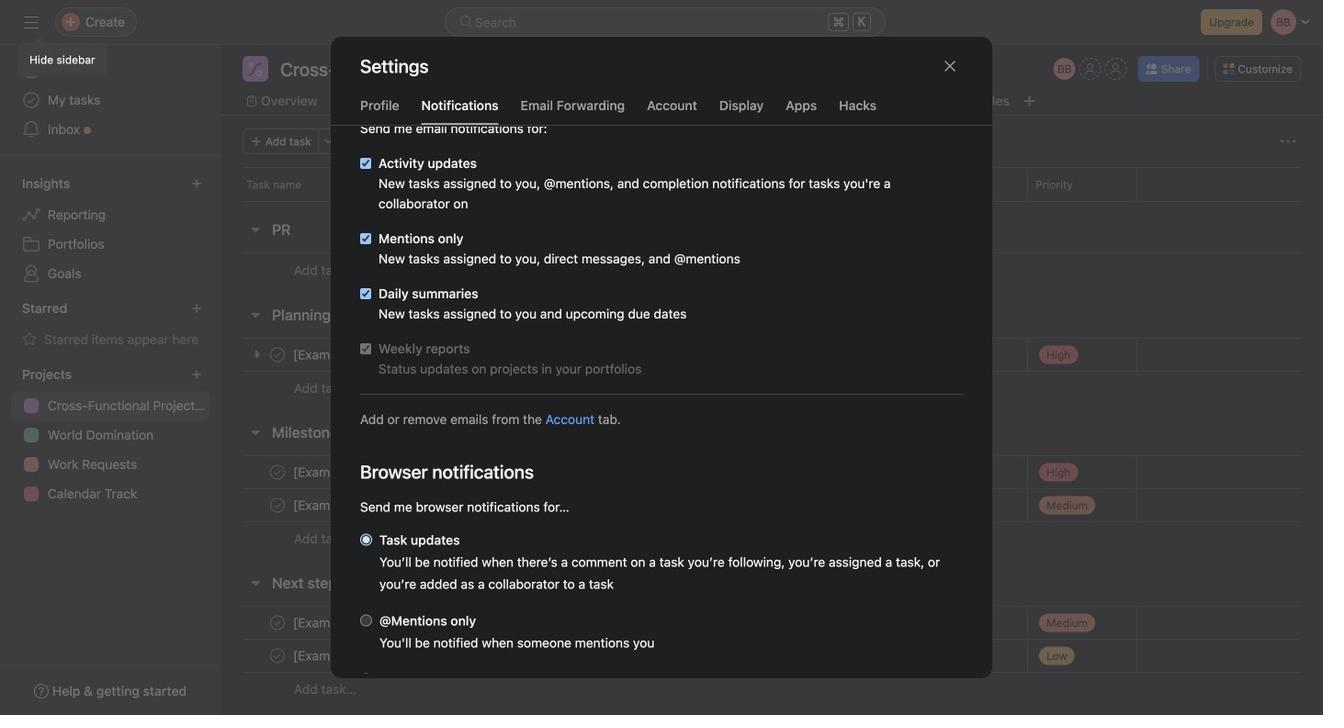 Task type: describe. For each thing, give the bounding box(es) containing it.
mark complete image for task name text field in [example] find venue for holiday party cell
[[266, 646, 289, 668]]

hide sidebar image
[[24, 15, 39, 29]]

[example] find venue for holiday party cell
[[221, 640, 809, 674]]

Mark complete checkbox
[[266, 646, 289, 668]]

[example] evaluate new email marketing platform cell
[[221, 489, 809, 523]]

header planning tree grid
[[221, 338, 1323, 405]]

mark complete image for task name text box
[[266, 612, 289, 635]]

collapse task list for this group image for 'header planning' "tree grid"
[[248, 308, 263, 323]]

manage project members image
[[1054, 58, 1076, 80]]

mark complete image for task name text field inside the [example] evaluate new email marketing platform cell
[[266, 495, 289, 517]]

collapse task list for this group image for header next steps tree grid
[[248, 576, 263, 591]]

1 collapse task list for this group image from the top
[[248, 222, 263, 237]]

projects element
[[0, 358, 221, 513]]

mark complete image for task name text field in the [example] finalize budget cell
[[266, 462, 289, 484]]

Task name text field
[[289, 614, 505, 633]]

insights element
[[0, 167, 221, 292]]

task name text field for header milestones tree grid
[[289, 497, 591, 515]]

[example] approve campaign copy cell
[[221, 606, 809, 640]]

line_and_symbols image
[[248, 62, 263, 76]]

mark complete checkbox for task name text field in the [example] finalize budget cell
[[266, 462, 289, 484]]



Task type: locate. For each thing, give the bounding box(es) containing it.
task name text field inside [example] finalize budget cell
[[289, 464, 452, 482]]

dialog
[[331, 6, 992, 716]]

1 vertical spatial collapse task list for this group image
[[248, 308, 263, 323]]

0 vertical spatial mark complete image
[[266, 495, 289, 517]]

1 task name text field from the top
[[289, 464, 452, 482]]

header milestones tree grid
[[221, 456, 1323, 556]]

mark complete image inside [example] approve campaign copy 'cell'
[[266, 612, 289, 635]]

mark complete checkbox for task name text field inside the [example] evaluate new email marketing platform cell
[[266, 495, 289, 517]]

2 vertical spatial task name text field
[[289, 647, 527, 666]]

global element
[[0, 45, 221, 155]]

starred element
[[0, 292, 221, 358]]

2 collapse task list for this group image from the top
[[248, 308, 263, 323]]

task name text field inside [example] find venue for holiday party cell
[[289, 647, 527, 666]]

3 mark complete checkbox from the top
[[266, 612, 289, 635]]

tooltip
[[18, 39, 106, 75]]

close this dialog image
[[943, 59, 958, 74]]

0 vertical spatial task name text field
[[289, 464, 452, 482]]

mark complete checkbox inside [example] evaluate new email marketing platform cell
[[266, 495, 289, 517]]

None checkbox
[[360, 233, 371, 244], [360, 289, 371, 300], [360, 344, 371, 355], [360, 233, 371, 244], [360, 289, 371, 300], [360, 344, 371, 355]]

None radio
[[360, 615, 372, 627], [360, 674, 372, 686], [360, 615, 372, 627], [360, 674, 372, 686]]

2 mark complete image from the top
[[266, 612, 289, 635]]

None checkbox
[[360, 158, 371, 169]]

mark complete image inside [example] find venue for holiday party cell
[[266, 646, 289, 668]]

mark complete image inside [example] finalize budget cell
[[266, 462, 289, 484]]

0 vertical spatial mark complete checkbox
[[266, 462, 289, 484]]

2 vertical spatial mark complete checkbox
[[266, 612, 289, 635]]

0 vertical spatial collapse task list for this group image
[[248, 222, 263, 237]]

task name text field for header next steps tree grid
[[289, 647, 527, 666]]

mark complete checkbox for task name text box
[[266, 612, 289, 635]]

Mark complete checkbox
[[266, 462, 289, 484], [266, 495, 289, 517], [266, 612, 289, 635]]

settings tab list
[[331, 96, 992, 126]]

1 mark complete checkbox from the top
[[266, 462, 289, 484]]

1 mark complete image from the top
[[266, 462, 289, 484]]

1 mark complete image from the top
[[266, 495, 289, 517]]

1 vertical spatial mark complete image
[[266, 612, 289, 635]]

[example] finalize budget cell
[[221, 456, 809, 490]]

task name text field inside [example] evaluate new email marketing platform cell
[[289, 497, 591, 515]]

mark complete checkbox inside [example] approve campaign copy 'cell'
[[266, 612, 289, 635]]

2 mark complete image from the top
[[266, 646, 289, 668]]

1 vertical spatial task name text field
[[289, 497, 591, 515]]

header next steps tree grid
[[221, 606, 1323, 707]]

2 task name text field from the top
[[289, 497, 591, 515]]

None radio
[[360, 534, 372, 546]]

mark complete image inside [example] evaluate new email marketing platform cell
[[266, 495, 289, 517]]

None text field
[[276, 56, 529, 82]]

0 vertical spatial mark complete image
[[266, 462, 289, 484]]

collapse task list for this group image
[[248, 425, 263, 440]]

1 vertical spatial mark complete image
[[266, 646, 289, 668]]

mark complete image
[[266, 495, 289, 517], [266, 646, 289, 668]]

mark complete checkbox inside [example] finalize budget cell
[[266, 462, 289, 484]]

mark complete image
[[266, 462, 289, 484], [266, 612, 289, 635]]

3 collapse task list for this group image from the top
[[248, 576, 263, 591]]

1 vertical spatial mark complete checkbox
[[266, 495, 289, 517]]

2 vertical spatial collapse task list for this group image
[[248, 576, 263, 591]]

row
[[221, 167, 1323, 201], [243, 200, 1301, 202], [221, 253, 1323, 288], [221, 371, 1323, 405], [221, 456, 1323, 490], [221, 489, 1323, 523], [221, 522, 1323, 556], [221, 606, 1323, 640], [221, 640, 1323, 674], [221, 673, 1323, 707]]

Task name text field
[[289, 464, 452, 482], [289, 497, 591, 515], [289, 647, 527, 666]]

3 task name text field from the top
[[289, 647, 527, 666]]

collapse task list for this group image
[[248, 222, 263, 237], [248, 308, 263, 323], [248, 576, 263, 591]]

2 mark complete checkbox from the top
[[266, 495, 289, 517]]



Task type: vqa. For each thing, say whether or not it's contained in the screenshot.
5th Mark complete checkbox from the bottom
no



